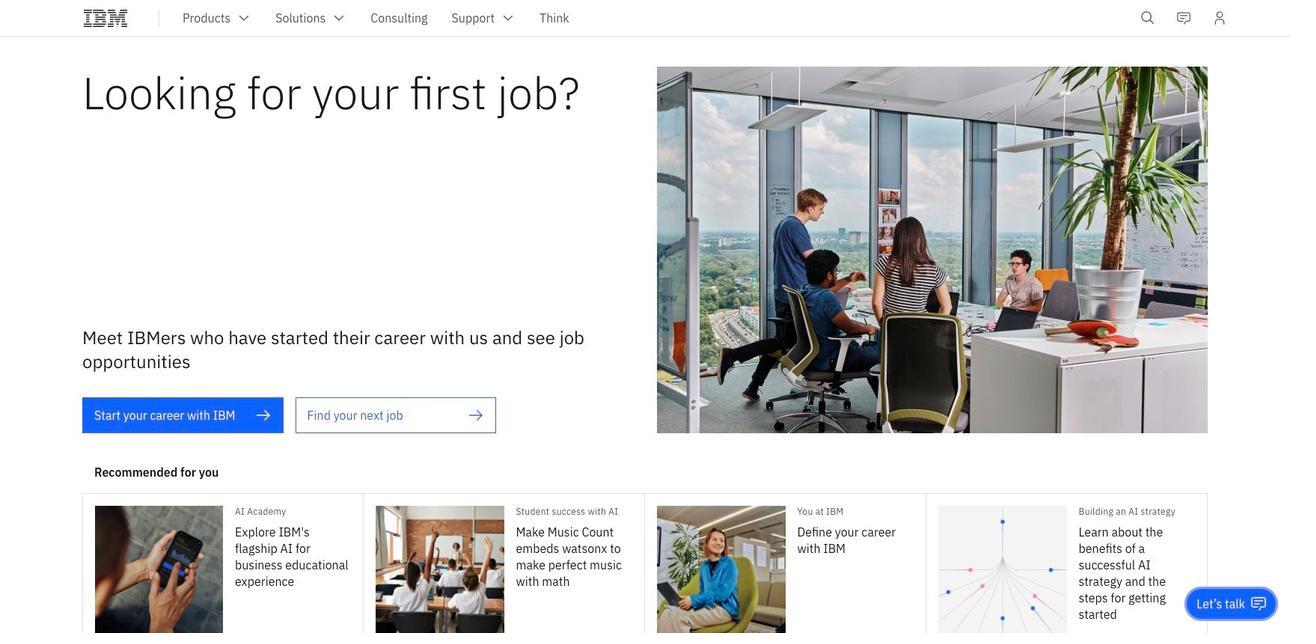 Task type: describe. For each thing, give the bounding box(es) containing it.
let's talk element
[[1197, 596, 1246, 612]]



